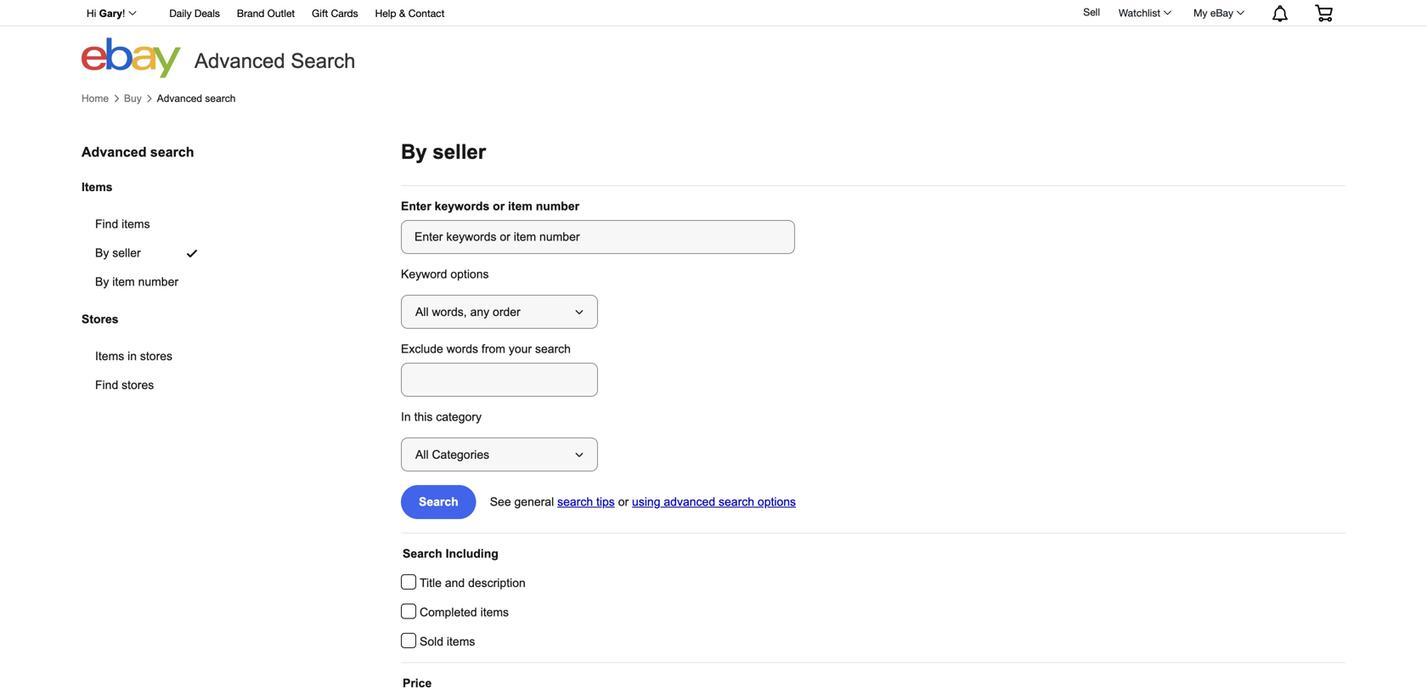 Task type: describe. For each thing, give the bounding box(es) containing it.
search inside "advanced search" link
[[205, 93, 236, 104]]

including
[[446, 547, 499, 560]]

home link
[[82, 93, 109, 104]]

in this category
[[401, 410, 482, 424]]

my ebay link
[[1185, 3, 1253, 23]]

Enter keywords or item number text field
[[401, 220, 795, 254]]

category
[[436, 410, 482, 424]]

0 vertical spatial advanced search
[[157, 93, 236, 104]]

gift
[[312, 7, 328, 19]]

contact
[[409, 7, 445, 19]]

by for 'by seller' link
[[95, 247, 109, 260]]

0 vertical spatial stores
[[140, 350, 173, 363]]

from
[[482, 342, 506, 356]]

buy
[[124, 93, 142, 104]]

1 vertical spatial or
[[618, 495, 629, 509]]

daily deals link
[[169, 5, 220, 23]]

find stores link
[[82, 371, 213, 400]]

gift cards
[[312, 7, 358, 19]]

sell
[[1084, 6, 1100, 18]]

in
[[128, 350, 137, 363]]

home
[[82, 93, 109, 104]]

1 horizontal spatial item
[[508, 200, 533, 213]]

1 vertical spatial seller
[[112, 247, 141, 260]]

stores
[[82, 313, 119, 326]]

0 vertical spatial seller
[[433, 141, 486, 163]]

watchlist link
[[1110, 3, 1180, 23]]

brand
[[237, 7, 265, 19]]

cards
[[331, 7, 358, 19]]

items in stores link
[[82, 342, 213, 371]]

gift cards link
[[312, 5, 358, 23]]

watchlist
[[1119, 7, 1161, 19]]

1 horizontal spatial options
[[758, 495, 796, 509]]

items for sold items
[[447, 635, 475, 648]]

see general search tips or using advanced search options
[[490, 495, 796, 509]]

ebay
[[1211, 7, 1234, 19]]

exclude words from your search
[[401, 342, 571, 356]]

search left tips
[[558, 495, 593, 509]]

brand outlet link
[[237, 5, 295, 23]]

keyword
[[401, 268, 447, 281]]

1 vertical spatial stores
[[122, 379, 154, 392]]

in
[[401, 410, 411, 424]]

!
[[122, 8, 125, 19]]

outlet
[[267, 7, 295, 19]]

number inside by item number link
[[138, 276, 178, 289]]

using
[[632, 495, 661, 509]]

0 vertical spatial search
[[291, 50, 356, 72]]

by for by item number link
[[95, 276, 109, 289]]

by item number
[[95, 276, 178, 289]]

keywords
[[435, 200, 490, 213]]

find items
[[95, 218, 150, 231]]

daily deals
[[169, 7, 220, 19]]

find for find stores
[[95, 379, 118, 392]]

1 horizontal spatial by seller
[[401, 141, 486, 163]]

search for search button
[[419, 495, 459, 509]]

help & contact link
[[375, 5, 445, 23]]

help
[[375, 7, 396, 19]]

by item number link
[[82, 268, 219, 297]]

0 horizontal spatial item
[[112, 276, 135, 289]]



Task type: locate. For each thing, give the bounding box(es) containing it.
search up search including
[[419, 495, 459, 509]]

see
[[490, 495, 511, 509]]

help & contact
[[375, 7, 445, 19]]

this
[[414, 410, 433, 424]]

brand outlet
[[237, 7, 295, 19]]

1 vertical spatial items
[[481, 606, 509, 619]]

advanced right the buy
[[157, 93, 202, 104]]

hi
[[87, 8, 96, 19]]

1 horizontal spatial number
[[536, 200, 580, 213]]

0 horizontal spatial seller
[[112, 247, 141, 260]]

title
[[420, 577, 442, 590]]

2 find from the top
[[95, 379, 118, 392]]

find stores
[[95, 379, 154, 392]]

0 vertical spatial items
[[122, 218, 150, 231]]

0 vertical spatial by
[[401, 141, 427, 163]]

0 horizontal spatial by seller
[[95, 247, 141, 260]]

2 vertical spatial items
[[447, 635, 475, 648]]

1 horizontal spatial or
[[618, 495, 629, 509]]

1 vertical spatial items
[[95, 350, 124, 363]]

search tips link
[[558, 495, 615, 509]]

sell link
[[1076, 6, 1108, 18]]

by seller down "find items"
[[95, 247, 141, 260]]

by seller up keywords at the top of page
[[401, 141, 486, 163]]

advanced down buy link
[[82, 144, 147, 160]]

advanced
[[664, 495, 716, 509]]

advanced search link
[[157, 93, 236, 104]]

number down 'by seller' link
[[138, 276, 178, 289]]

or right tips
[[618, 495, 629, 509]]

my
[[1194, 7, 1208, 19]]

0 vertical spatial find
[[95, 218, 118, 231]]

1 vertical spatial by seller
[[95, 247, 141, 260]]

item right keywords at the top of page
[[508, 200, 533, 213]]

seller up keywords at the top of page
[[433, 141, 486, 163]]

2 vertical spatial advanced
[[82, 144, 147, 160]]

gary
[[99, 8, 122, 19]]

search
[[205, 93, 236, 104], [150, 144, 194, 160], [535, 342, 571, 356], [558, 495, 593, 509], [719, 495, 755, 509]]

advanced search
[[195, 50, 356, 72]]

find down items in stores
[[95, 379, 118, 392]]

my ebay
[[1194, 7, 1234, 19]]

seller down "find items"
[[112, 247, 141, 260]]

search down "advanced search" link
[[150, 144, 194, 160]]

your shopping cart image
[[1315, 4, 1334, 21]]

2 vertical spatial search
[[403, 547, 442, 560]]

Exclude words from your search text field
[[401, 363, 598, 397]]

items for find items
[[122, 218, 150, 231]]

sold items
[[420, 635, 475, 648]]

using advanced search options link
[[632, 495, 796, 509]]

0 vertical spatial advanced
[[195, 50, 285, 72]]

by inside 'by seller' link
[[95, 247, 109, 260]]

general
[[515, 495, 554, 509]]

advanced search down buy link
[[82, 144, 194, 160]]

items for items in stores
[[95, 350, 124, 363]]

by up enter
[[401, 141, 427, 163]]

buy link
[[124, 93, 142, 104]]

items for items
[[82, 181, 113, 194]]

enter keywords or item number
[[401, 200, 580, 213]]

0 vertical spatial by seller
[[401, 141, 486, 163]]

1 vertical spatial by
[[95, 247, 109, 260]]

by seller link
[[82, 239, 219, 268]]

completed items
[[420, 606, 509, 619]]

and
[[445, 577, 465, 590]]

items right sold
[[447, 635, 475, 648]]

1 vertical spatial options
[[758, 495, 796, 509]]

search for search including
[[403, 547, 442, 560]]

0 vertical spatial items
[[82, 181, 113, 194]]

stores right "in"
[[140, 350, 173, 363]]

words
[[447, 342, 478, 356]]

0 vertical spatial item
[[508, 200, 533, 213]]

tips
[[597, 495, 615, 509]]

title and description
[[420, 577, 526, 590]]

daily
[[169, 7, 192, 19]]

find
[[95, 218, 118, 231], [95, 379, 118, 392]]

1 vertical spatial advanced
[[157, 93, 202, 104]]

description
[[468, 577, 526, 590]]

items
[[122, 218, 150, 231], [481, 606, 509, 619], [447, 635, 475, 648]]

hi gary !
[[87, 8, 125, 19]]

0 horizontal spatial number
[[138, 276, 178, 289]]

2 vertical spatial by
[[95, 276, 109, 289]]

advanced search
[[157, 93, 236, 104], [82, 144, 194, 160]]

advanced down brand
[[195, 50, 285, 72]]

1 vertical spatial number
[[138, 276, 178, 289]]

item down 'by seller' link
[[112, 276, 135, 289]]

enter
[[401, 200, 432, 213]]

search down gift
[[291, 50, 356, 72]]

items
[[82, 181, 113, 194], [95, 350, 124, 363]]

banner
[[77, 0, 1346, 78]]

keyword options
[[401, 268, 489, 281]]

find items link
[[82, 210, 219, 239]]

0 vertical spatial options
[[451, 268, 489, 281]]

price
[[403, 677, 432, 690]]

exclude
[[401, 342, 443, 356]]

items left "in"
[[95, 350, 124, 363]]

number
[[536, 200, 580, 213], [138, 276, 178, 289]]

by up stores
[[95, 276, 109, 289]]

advanced search right the buy
[[157, 93, 236, 104]]

search inside button
[[419, 495, 459, 509]]

items for completed items
[[481, 606, 509, 619]]

items in stores
[[95, 350, 173, 363]]

banner containing sell
[[77, 0, 1346, 78]]

account navigation
[[77, 0, 1346, 26]]

by seller
[[401, 141, 486, 163], [95, 247, 141, 260]]

find for find items
[[95, 218, 118, 231]]

search right your
[[535, 342, 571, 356]]

seller
[[433, 141, 486, 163], [112, 247, 141, 260]]

1 horizontal spatial items
[[447, 635, 475, 648]]

1 vertical spatial find
[[95, 379, 118, 392]]

deals
[[195, 7, 220, 19]]

find up 'by seller' link
[[95, 218, 118, 231]]

options
[[451, 268, 489, 281], [758, 495, 796, 509]]

or
[[493, 200, 505, 213], [618, 495, 629, 509]]

advanced
[[195, 50, 285, 72], [157, 93, 202, 104], [82, 144, 147, 160]]

&
[[399, 7, 406, 19]]

by down "find items"
[[95, 247, 109, 260]]

sold
[[420, 635, 444, 648]]

search down 'advanced search'
[[205, 93, 236, 104]]

1 vertical spatial advanced search
[[82, 144, 194, 160]]

stores
[[140, 350, 173, 363], [122, 379, 154, 392]]

0 horizontal spatial options
[[451, 268, 489, 281]]

by inside by item number link
[[95, 276, 109, 289]]

1 vertical spatial search
[[419, 495, 459, 509]]

number up enter keywords or item number text field
[[536, 200, 580, 213]]

1 find from the top
[[95, 218, 118, 231]]

or right keywords at the top of page
[[493, 200, 505, 213]]

by
[[401, 141, 427, 163], [95, 247, 109, 260], [95, 276, 109, 289]]

items inside items in stores link
[[95, 350, 124, 363]]

0 horizontal spatial items
[[122, 218, 150, 231]]

0 vertical spatial or
[[493, 200, 505, 213]]

search button
[[401, 485, 476, 519]]

items down description
[[481, 606, 509, 619]]

search
[[291, 50, 356, 72], [419, 495, 459, 509], [403, 547, 442, 560]]

completed
[[420, 606, 477, 619]]

stores down items in stores
[[122, 379, 154, 392]]

search including
[[403, 547, 499, 560]]

item
[[508, 200, 533, 213], [112, 276, 135, 289]]

search right the advanced
[[719, 495, 755, 509]]

2 horizontal spatial items
[[481, 606, 509, 619]]

1 horizontal spatial seller
[[433, 141, 486, 163]]

items up "find items"
[[82, 181, 113, 194]]

0 vertical spatial number
[[536, 200, 580, 213]]

items up 'by seller' link
[[122, 218, 150, 231]]

search up title
[[403, 547, 442, 560]]

your
[[509, 342, 532, 356]]

0 horizontal spatial or
[[493, 200, 505, 213]]

1 vertical spatial item
[[112, 276, 135, 289]]



Task type: vqa. For each thing, say whether or not it's contained in the screenshot.
right the By seller
yes



